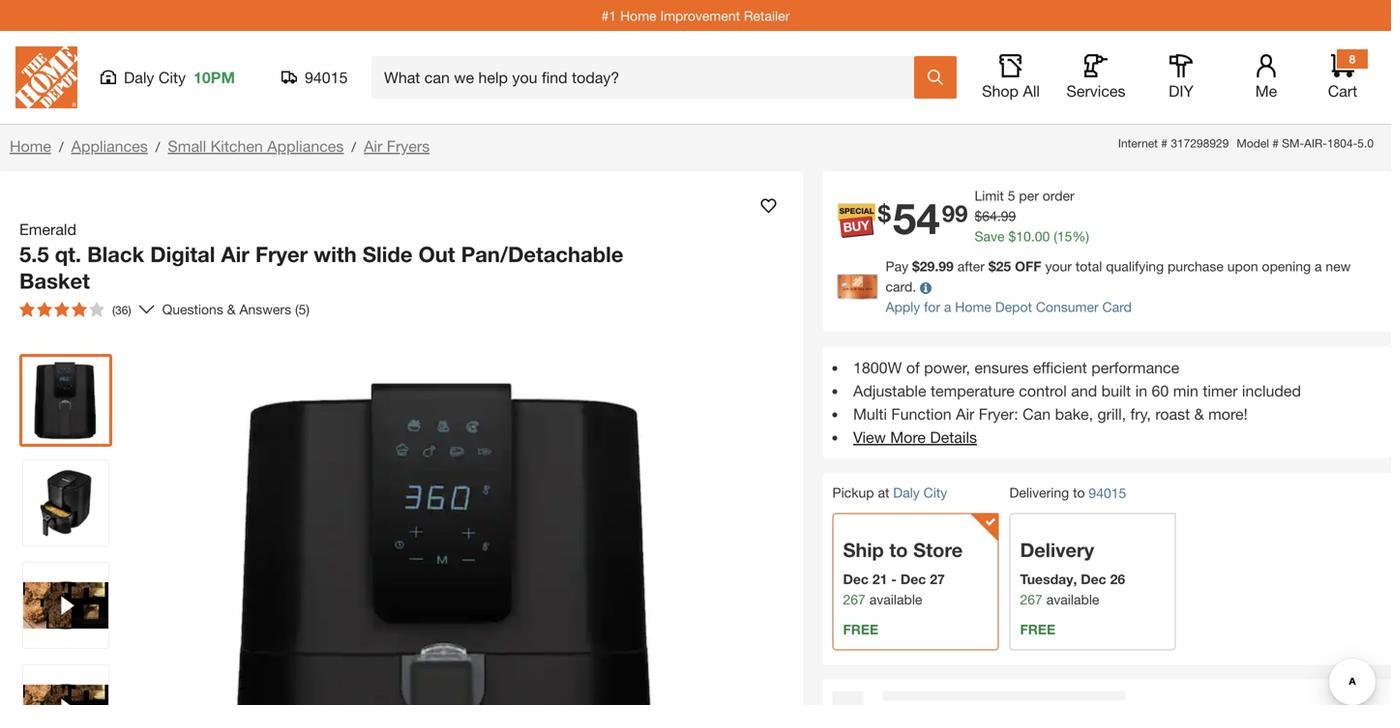 Task type: vqa. For each thing, say whether or not it's contained in the screenshot.
the to inside the Ship to Store Dec 21 - Dec 27 267 available
yes



Task type: describe. For each thing, give the bounding box(es) containing it.
basket
[[19, 268, 90, 294]]

air fryers link
[[364, 137, 430, 155]]

27
[[930, 571, 945, 587]]

$ 54 99
[[878, 193, 968, 243]]

with
[[314, 241, 357, 267]]

black emerald air fryers sm air 1804 5 0 e1.1 image
[[23, 461, 108, 546]]

1804-
[[1328, 136, 1358, 150]]

$ right after
[[989, 258, 996, 274]]

1 appliances from the left
[[71, 137, 148, 155]]

(36) button
[[12, 294, 139, 325]]

store
[[914, 538, 963, 562]]

me button
[[1236, 54, 1298, 101]]

diy
[[1169, 82, 1194, 100]]

improvement
[[660, 7, 740, 23]]

save
[[975, 228, 1005, 244]]

power,
[[924, 359, 970, 377]]

tuesday,
[[1020, 571, 1077, 587]]

depot
[[996, 299, 1032, 315]]

$ right pay
[[912, 258, 920, 274]]

function
[[892, 405, 952, 423]]

2 vertical spatial home
[[955, 299, 992, 315]]

your total qualifying purchase upon opening a new card.
[[886, 258, 1351, 295]]

internet # 317298929 model # sm-air-1804-5.0
[[1118, 136, 1374, 150]]

1 horizontal spatial .
[[1031, 228, 1035, 244]]

267 inside ship to store dec 21 - dec 27 267 available
[[843, 592, 866, 608]]

94015 inside delivering to 94015
[[1089, 485, 1127, 501]]

black emerald air fryers sm air 1804 5 0 64.0 image
[[23, 358, 108, 443]]

order
[[1043, 188, 1075, 204]]

upon
[[1228, 258, 1259, 274]]

fry,
[[1131, 405, 1151, 423]]

internet
[[1118, 136, 1158, 150]]

control
[[1019, 382, 1067, 400]]

air inside emerald 5.5 qt. black digital air fryer with slide out pan/detachable basket
[[221, 241, 250, 267]]

per
[[1019, 188, 1039, 204]]

1 vertical spatial a
[[944, 299, 952, 315]]

your
[[1046, 258, 1072, 274]]

1 horizontal spatial daly
[[893, 485, 920, 501]]

29.99
[[920, 258, 954, 274]]

more
[[890, 428, 926, 447]]

qualifying
[[1106, 258, 1164, 274]]

8
[[1350, 52, 1356, 66]]

99 inside $ 54 99
[[942, 199, 968, 227]]

qt.
[[55, 241, 81, 267]]

317298929
[[1171, 136, 1229, 150]]

new
[[1326, 258, 1351, 274]]

roast
[[1156, 405, 1190, 423]]

of
[[907, 359, 920, 377]]

more!
[[1209, 405, 1248, 423]]

cart
[[1328, 82, 1358, 100]]

2 dec from the left
[[901, 571, 926, 587]]

94015 link
[[1089, 483, 1127, 504]]

temperature
[[931, 382, 1015, 400]]

included
[[1242, 382, 1301, 400]]

questions & answers (5)
[[162, 301, 310, 317]]

timer
[[1203, 382, 1238, 400]]

2 # from the left
[[1273, 136, 1279, 150]]

94015 inside 94015 button
[[305, 68, 348, 87]]

shop
[[982, 82, 1019, 100]]

out
[[419, 241, 455, 267]]

after
[[958, 258, 985, 274]]

purchase
[[1168, 258, 1224, 274]]

apply
[[886, 299, 921, 315]]

adjustable
[[853, 382, 927, 400]]

0 horizontal spatial &
[[227, 301, 236, 317]]

15
[[1057, 228, 1073, 244]]

5.0
[[1358, 136, 1374, 150]]

2 / from the left
[[156, 139, 160, 155]]

cart 8
[[1328, 52, 1358, 100]]

emerald
[[19, 220, 76, 239]]

the home depot logo image
[[15, 46, 77, 108]]

dec inside delivery tuesday, dec 26 267 available
[[1081, 571, 1107, 587]]

ship
[[843, 538, 884, 562]]

54
[[893, 193, 940, 243]]

0 horizontal spatial .
[[997, 208, 1001, 224]]

off
[[1015, 258, 1042, 274]]

daly city button
[[893, 485, 948, 501]]

%)
[[1073, 228, 1090, 244]]

model
[[1237, 136, 1269, 150]]

#1 home improvement retailer
[[602, 7, 790, 23]]

1 vertical spatial city
[[924, 485, 948, 501]]

a inside your total qualifying purchase upon opening a new card.
[[1315, 258, 1322, 274]]

pay $ 29.99 after $ 25 off
[[886, 258, 1042, 274]]

fryer:
[[979, 405, 1019, 423]]

25
[[996, 258, 1011, 274]]

267 inside delivery tuesday, dec 26 267 available
[[1020, 592, 1043, 608]]

1800w of power, ensures efficient performance adjustable temperature control and built in 60 min timer included multi function air fryer: can bake, grill, fry, roast & more! view more details
[[853, 359, 1301, 447]]

available inside delivery tuesday, dec 26 267 available
[[1047, 592, 1100, 608]]

shop all
[[982, 82, 1040, 100]]

consumer
[[1036, 299, 1099, 315]]

pan/detachable
[[461, 241, 624, 267]]

emerald link
[[19, 218, 84, 241]]

26
[[1110, 571, 1126, 587]]

21
[[873, 571, 888, 587]]

daly city 10pm
[[124, 68, 235, 87]]

and
[[1071, 382, 1098, 400]]

$ inside $ 54 99
[[878, 199, 891, 227]]

10
[[1016, 228, 1031, 244]]

1 vertical spatial home
[[10, 137, 51, 155]]



Task type: locate. For each thing, give the bounding box(es) containing it.
0 horizontal spatial appliances
[[71, 137, 148, 155]]

diy button
[[1151, 54, 1212, 101]]

bake,
[[1055, 405, 1093, 423]]

(36) link
[[12, 294, 154, 325]]

apply for a home depot consumer card link
[[886, 299, 1132, 315]]

pay
[[886, 258, 909, 274]]

to
[[1073, 485, 1085, 501], [890, 538, 908, 562]]

$ right save
[[1009, 228, 1016, 244]]

free for tuesday,
[[1020, 622, 1056, 638]]

2 267 from the left
[[1020, 592, 1043, 608]]

& inside 1800w of power, ensures efficient performance adjustable temperature control and built in 60 min timer included multi function air fryer: can bake, grill, fry, roast & more! view more details
[[1195, 405, 1204, 423]]

daly right at
[[893, 485, 920, 501]]

air-
[[1305, 136, 1328, 150]]

(5)
[[295, 301, 310, 317]]

6297898667001 image
[[23, 563, 108, 648]]

0 horizontal spatial a
[[944, 299, 952, 315]]

1 vertical spatial .
[[1031, 228, 1035, 244]]

1 horizontal spatial available
[[1047, 592, 1100, 608]]

free down tuesday,
[[1020, 622, 1056, 638]]

air inside 1800w of power, ensures efficient performance adjustable temperature control and built in 60 min timer included multi function air fryer: can bake, grill, fry, roast & more! view more details
[[956, 405, 975, 423]]

to for 94015
[[1073, 485, 1085, 501]]

64
[[982, 208, 997, 224]]

$ down limit
[[975, 208, 982, 224]]

available down tuesday,
[[1047, 592, 1100, 608]]

0 horizontal spatial dec
[[843, 571, 869, 587]]

a right for
[[944, 299, 952, 315]]

info image
[[920, 282, 932, 294]]

1 horizontal spatial #
[[1273, 136, 1279, 150]]

1 horizontal spatial home
[[620, 7, 657, 23]]

2 free from the left
[[1020, 622, 1056, 638]]

1 267 from the left
[[843, 592, 866, 608]]

0 horizontal spatial daly
[[124, 68, 154, 87]]

appliances right kitchen
[[267, 137, 344, 155]]

0 horizontal spatial 94015
[[305, 68, 348, 87]]

2 available from the left
[[1047, 592, 1100, 608]]

to inside ship to store dec 21 - dec 27 267 available
[[890, 538, 908, 562]]

kitchen
[[211, 137, 263, 155]]

1 / from the left
[[59, 139, 64, 155]]

limit 5 per order $ 64 . 99 save $ 10 . 00 ( 15 %)
[[975, 188, 1090, 244]]

1 vertical spatial 94015
[[1089, 485, 1127, 501]]

appliances
[[71, 137, 148, 155], [267, 137, 344, 155]]

What can we help you find today? search field
[[384, 57, 913, 98]]

apply now image
[[837, 274, 886, 300]]

in
[[1136, 382, 1148, 400]]

shop all button
[[980, 54, 1042, 101]]

1 horizontal spatial a
[[1315, 258, 1322, 274]]

1 vertical spatial &
[[1195, 405, 1204, 423]]

delivery
[[1020, 538, 1095, 562]]

available inside ship to store dec 21 - dec 27 267 available
[[870, 592, 923, 608]]

267 down tuesday,
[[1020, 592, 1043, 608]]

1 horizontal spatial free
[[1020, 622, 1056, 638]]

10pm
[[194, 68, 235, 87]]

6297898677001 image
[[23, 666, 108, 705]]

free down 21
[[843, 622, 879, 638]]

99
[[942, 199, 968, 227], [1001, 208, 1016, 224]]

air
[[364, 137, 383, 155], [221, 241, 250, 267], [956, 405, 975, 423]]

free
[[843, 622, 879, 638], [1020, 622, 1056, 638]]

fryer
[[255, 241, 308, 267]]

appliances link
[[71, 137, 148, 155]]

00
[[1035, 228, 1050, 244]]

pickup at daly city
[[833, 485, 948, 501]]

# left 'sm-'
[[1273, 136, 1279, 150]]

#1
[[602, 7, 617, 23]]

0 horizontal spatial available
[[870, 592, 923, 608]]

5
[[1008, 188, 1016, 204]]

# right internet
[[1161, 136, 1168, 150]]

efficient
[[1033, 359, 1087, 377]]

for
[[924, 299, 941, 315]]

2 horizontal spatial dec
[[1081, 571, 1107, 587]]

1 vertical spatial air
[[221, 241, 250, 267]]

0 vertical spatial city
[[159, 68, 186, 87]]

1 horizontal spatial 267
[[1020, 592, 1043, 608]]

1 horizontal spatial /
[[156, 139, 160, 155]]

ensures
[[975, 359, 1029, 377]]

267 down ship
[[843, 592, 866, 608]]

me
[[1256, 82, 1278, 100]]

0 horizontal spatial 267
[[843, 592, 866, 608]]

& right roast
[[1195, 405, 1204, 423]]

0 vertical spatial 94015
[[305, 68, 348, 87]]

99 inside limit 5 per order $ 64 . 99 save $ 10 . 00 ( 15 %)
[[1001, 208, 1016, 224]]

slide
[[363, 241, 413, 267]]

daly
[[124, 68, 154, 87], [893, 485, 920, 501]]

digital
[[150, 241, 215, 267]]

1 horizontal spatial dec
[[901, 571, 926, 587]]

dec left 26
[[1081, 571, 1107, 587]]

can
[[1023, 405, 1051, 423]]

details
[[930, 428, 977, 447]]

air down temperature
[[956, 405, 975, 423]]

home link
[[10, 137, 51, 155]]

to inside delivering to 94015
[[1073, 485, 1085, 501]]

1 horizontal spatial &
[[1195, 405, 1204, 423]]

services
[[1067, 82, 1126, 100]]

& left answers
[[227, 301, 236, 317]]

0 vertical spatial daly
[[124, 68, 154, 87]]

services button
[[1065, 54, 1127, 101]]

city
[[159, 68, 186, 87], [924, 485, 948, 501]]

99 right 64
[[1001, 208, 1016, 224]]

.
[[997, 208, 1001, 224], [1031, 228, 1035, 244]]

dec right -
[[901, 571, 926, 587]]

answers
[[239, 301, 291, 317]]

. up save
[[997, 208, 1001, 224]]

delivering to 94015
[[1010, 485, 1127, 501]]

0 vertical spatial air
[[364, 137, 383, 155]]

1 horizontal spatial to
[[1073, 485, 1085, 501]]

sm-
[[1282, 136, 1305, 150]]

to up -
[[890, 538, 908, 562]]

appliances left small
[[71, 137, 148, 155]]

delivery tuesday, dec 26 267 available
[[1020, 538, 1126, 608]]

1 horizontal spatial 94015
[[1089, 485, 1127, 501]]

1 dec from the left
[[843, 571, 869, 587]]

0 horizontal spatial city
[[159, 68, 186, 87]]

2 horizontal spatial home
[[955, 299, 992, 315]]

-
[[891, 571, 897, 587]]

1 horizontal spatial appliances
[[267, 137, 344, 155]]

2 horizontal spatial /
[[352, 139, 356, 155]]

view
[[853, 428, 886, 447]]

3 dec from the left
[[1081, 571, 1107, 587]]

0 horizontal spatial free
[[843, 622, 879, 638]]

home down the home depot logo
[[10, 137, 51, 155]]

1 available from the left
[[870, 592, 923, 608]]

1 horizontal spatial 99
[[1001, 208, 1016, 224]]

available
[[870, 592, 923, 608], [1047, 592, 1100, 608]]

0 vertical spatial .
[[997, 208, 1001, 224]]

air left the fryers at the left of the page
[[364, 137, 383, 155]]

home
[[620, 7, 657, 23], [10, 137, 51, 155], [955, 299, 992, 315]]

0 horizontal spatial air
[[221, 241, 250, 267]]

&
[[227, 301, 236, 317], [1195, 405, 1204, 423]]

min
[[1174, 382, 1199, 400]]

card
[[1103, 299, 1132, 315]]

city left 10pm
[[159, 68, 186, 87]]

4 stars image
[[19, 302, 105, 317]]

1 horizontal spatial air
[[364, 137, 383, 155]]

daly up appliances "link" on the left top
[[124, 68, 154, 87]]

0 vertical spatial &
[[227, 301, 236, 317]]

home right the #1
[[620, 7, 657, 23]]

/ right home link
[[59, 139, 64, 155]]

multi
[[853, 405, 887, 423]]

3 / from the left
[[352, 139, 356, 155]]

retailer
[[744, 7, 790, 23]]

0 horizontal spatial home
[[10, 137, 51, 155]]

1 vertical spatial to
[[890, 538, 908, 562]]

available down -
[[870, 592, 923, 608]]

0 horizontal spatial /
[[59, 139, 64, 155]]

questions
[[162, 301, 223, 317]]

(
[[1054, 228, 1057, 244]]

small kitchen appliances link
[[168, 137, 344, 155]]

2 vertical spatial air
[[956, 405, 975, 423]]

pickup
[[833, 485, 874, 501]]

1800w
[[853, 359, 902, 377]]

total
[[1076, 258, 1102, 274]]

1 # from the left
[[1161, 136, 1168, 150]]

1 vertical spatial daly
[[893, 485, 920, 501]]

0 horizontal spatial 99
[[942, 199, 968, 227]]

$ left 54
[[878, 199, 891, 227]]

view more details link
[[853, 428, 977, 447]]

1 horizontal spatial city
[[924, 485, 948, 501]]

apply for a home depot consumer card
[[886, 299, 1132, 315]]

0 vertical spatial a
[[1315, 258, 1322, 274]]

0 horizontal spatial #
[[1161, 136, 1168, 150]]

to left '94015' 'link'
[[1073, 485, 1085, 501]]

99 left 64
[[942, 199, 968, 227]]

home left depot
[[955, 299, 992, 315]]

built
[[1102, 382, 1131, 400]]

/ left air fryers link
[[352, 139, 356, 155]]

(36)
[[112, 303, 131, 317]]

at
[[878, 485, 890, 501]]

2 horizontal spatial air
[[956, 405, 975, 423]]

small
[[168, 137, 206, 155]]

air left fryer
[[221, 241, 250, 267]]

2 appliances from the left
[[267, 137, 344, 155]]

0 vertical spatial to
[[1073, 485, 1085, 501]]

dec
[[843, 571, 869, 587], [901, 571, 926, 587], [1081, 571, 1107, 587]]

to for store
[[890, 538, 908, 562]]

1 free from the left
[[843, 622, 879, 638]]

free for to
[[843, 622, 879, 638]]

/ left small
[[156, 139, 160, 155]]

city right at
[[924, 485, 948, 501]]

94015 button
[[282, 68, 348, 87]]

a left new
[[1315, 258, 1322, 274]]

5.5
[[19, 241, 49, 267]]

0 horizontal spatial to
[[890, 538, 908, 562]]

. left (
[[1031, 228, 1035, 244]]

0 vertical spatial home
[[620, 7, 657, 23]]

$
[[878, 199, 891, 227], [975, 208, 982, 224], [1009, 228, 1016, 244], [912, 258, 920, 274], [989, 258, 996, 274]]

dec left 21
[[843, 571, 869, 587]]



